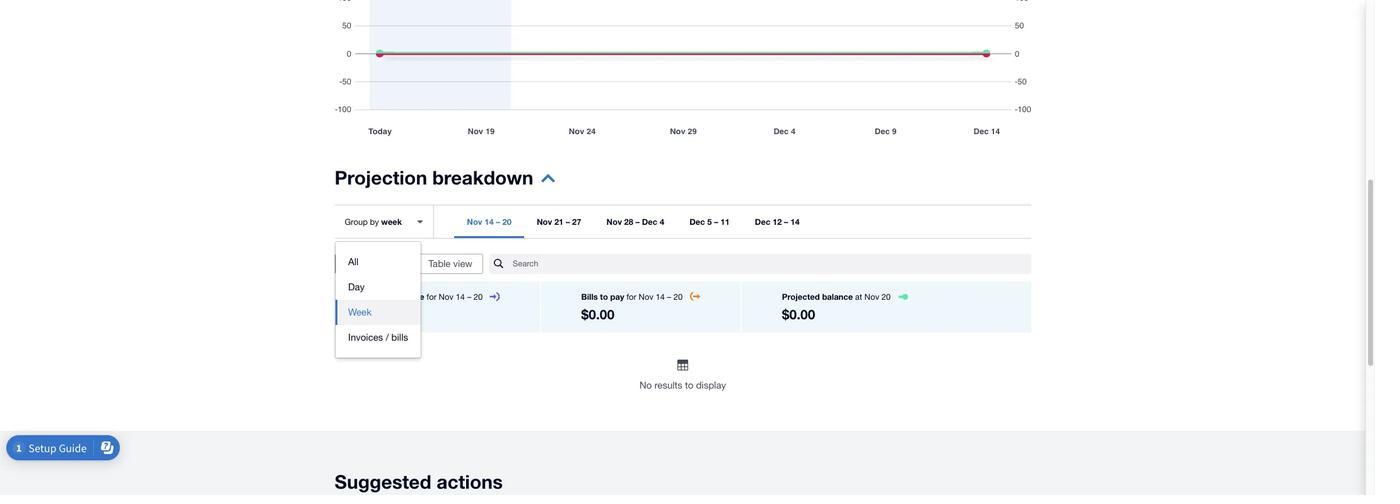 Task type: describe. For each thing, give the bounding box(es) containing it.
– for 20
[[496, 217, 500, 227]]

dec for dec 12 – 14
[[755, 217, 770, 227]]

no
[[640, 380, 652, 391]]

$0.00 inside invoices due for nov 14 – 20 $0.00
[[375, 307, 408, 323]]

all
[[348, 257, 359, 267]]

28
[[624, 217, 633, 227]]

nov 28 – dec 4
[[607, 217, 664, 227]]

dec 5 – 11
[[690, 217, 730, 227]]

group
[[345, 217, 368, 227]]

1 dec from the left
[[642, 217, 657, 227]]

due
[[410, 292, 424, 302]]

projected balance at nov 20
[[782, 292, 891, 302]]

projection breakdown button
[[335, 167, 555, 197]]

to inside bills to pay for nov 14 – 20 $0.00
[[600, 292, 608, 302]]

nov 14 – 20
[[467, 217, 512, 227]]

projection breakdown view option group
[[335, 254, 483, 274]]

14 inside bills to pay for nov 14 – 20 $0.00
[[656, 293, 665, 302]]

14 down breakdown
[[485, 217, 494, 227]]

group by week
[[345, 217, 402, 227]]

at
[[855, 293, 862, 302]]

invoices for invoices due for nov 14 – 20 $0.00
[[375, 292, 408, 302]]

all button
[[336, 250, 421, 275]]

by
[[370, 217, 379, 227]]

display
[[696, 380, 726, 391]]

bills
[[391, 332, 408, 343]]

4
[[660, 217, 664, 227]]

list box containing all
[[336, 242, 421, 358]]

nov inside bills to pay for nov 14 – 20 $0.00
[[639, 293, 653, 302]]

invoices for invoices / bills
[[348, 332, 383, 343]]

– inside invoices due for nov 14 – 20 $0.00
[[467, 293, 471, 302]]

12
[[773, 217, 782, 227]]

day
[[348, 282, 365, 293]]

– for 27
[[566, 217, 570, 227]]

11
[[721, 217, 730, 227]]

20 inside "projected balance at nov 20"
[[882, 293, 891, 302]]

week button
[[336, 300, 421, 325]]

breakdown
[[432, 167, 533, 189]]

dec for dec 5 – 11
[[690, 217, 705, 227]]

5
[[707, 217, 712, 227]]

20 down breakdown
[[502, 217, 512, 227]]

table
[[428, 259, 451, 269]]

$0.00 inside bills to pay for nov 14 – 20 $0.00
[[581, 307, 614, 323]]

group containing all
[[336, 242, 421, 358]]

table view
[[428, 259, 472, 269]]



Task type: locate. For each thing, give the bounding box(es) containing it.
0 horizontal spatial to
[[600, 292, 608, 302]]

dec left 4
[[642, 217, 657, 227]]

0 horizontal spatial for
[[427, 293, 437, 302]]

$0.00 down bills
[[581, 307, 614, 323]]

nov right at
[[865, 293, 879, 302]]

for right pay
[[627, 293, 636, 302]]

invoices
[[375, 292, 408, 302], [348, 332, 383, 343]]

nov inside "projected balance at nov 20"
[[865, 293, 879, 302]]

$0.00 down projected at the right
[[782, 307, 815, 323]]

2 for from the left
[[627, 293, 636, 302]]

– down breakdown
[[496, 217, 500, 227]]

nov left 21 on the left of page
[[537, 217, 552, 227]]

1 $0.00 from the left
[[375, 307, 408, 323]]

for
[[427, 293, 437, 302], [627, 293, 636, 302]]

for inside bills to pay for nov 14 – 20 $0.00
[[627, 293, 636, 302]]

nov
[[467, 217, 482, 227], [537, 217, 552, 227], [607, 217, 622, 227], [439, 293, 454, 302], [639, 293, 653, 302], [865, 293, 879, 302]]

3 $0.00 from the left
[[782, 307, 815, 323]]

27
[[572, 217, 581, 227]]

1 for from the left
[[427, 293, 437, 302]]

invoices left /
[[348, 332, 383, 343]]

no results to display
[[640, 380, 726, 391]]

to left pay
[[600, 292, 608, 302]]

invoices left "due"
[[375, 292, 408, 302]]

14
[[485, 217, 494, 227], [791, 217, 800, 227], [456, 293, 465, 302], [656, 293, 665, 302]]

projection
[[335, 167, 427, 189]]

20 inside bills to pay for nov 14 – 20 $0.00
[[674, 293, 683, 302]]

projected
[[782, 292, 820, 302]]

1 vertical spatial to
[[685, 380, 693, 391]]

/
[[386, 332, 389, 343]]

for inside invoices due for nov 14 – 20 $0.00
[[427, 293, 437, 302]]

list box
[[336, 242, 421, 358]]

balance
[[822, 292, 853, 302]]

week
[[348, 307, 372, 318]]

20 right "due"
[[474, 293, 483, 302]]

14 down view
[[456, 293, 465, 302]]

3 dec from the left
[[755, 217, 770, 227]]

nov up view
[[467, 217, 482, 227]]

projection breakdown
[[335, 167, 533, 189]]

20 right pay
[[674, 293, 683, 302]]

$0.00
[[375, 307, 408, 323], [581, 307, 614, 323], [782, 307, 815, 323]]

view
[[453, 259, 472, 269]]

invoices inside invoices due for nov 14 – 20 $0.00
[[375, 292, 408, 302]]

invoices / bills button
[[336, 325, 421, 351]]

1 horizontal spatial for
[[627, 293, 636, 302]]

14 right the 12
[[791, 217, 800, 227]]

0 horizontal spatial dec
[[642, 217, 657, 227]]

day button
[[336, 275, 421, 300]]

– for dec
[[636, 217, 640, 227]]

bills
[[581, 292, 598, 302]]

group
[[336, 242, 421, 358]]

20 inside invoices due for nov 14 – 20 $0.00
[[474, 293, 483, 302]]

nov right "due"
[[439, 293, 454, 302]]

0 vertical spatial invoices
[[375, 292, 408, 302]]

to right results
[[685, 380, 693, 391]]

0 horizontal spatial $0.00
[[375, 307, 408, 323]]

dec left the 12
[[755, 217, 770, 227]]

– inside bills to pay for nov 14 – 20 $0.00
[[667, 293, 671, 302]]

–
[[496, 217, 500, 227], [566, 217, 570, 227], [636, 217, 640, 227], [714, 217, 718, 227], [784, 217, 788, 227], [467, 293, 471, 302], [667, 293, 671, 302]]

– right the 28
[[636, 217, 640, 227]]

$0.00 up /
[[375, 307, 408, 323]]

nov right pay
[[639, 293, 653, 302]]

bills to pay for nov 14 – 20 $0.00
[[581, 292, 683, 323]]

– right the 12
[[784, 217, 788, 227]]

– for 14
[[784, 217, 788, 227]]

– right pay
[[667, 293, 671, 302]]

2 $0.00 from the left
[[581, 307, 614, 323]]

1 horizontal spatial $0.00
[[581, 307, 614, 323]]

– down view
[[467, 293, 471, 302]]

14 right pay
[[656, 293, 665, 302]]

invoices inside button
[[348, 332, 383, 343]]

to
[[600, 292, 608, 302], [685, 380, 693, 391]]

pay
[[610, 292, 624, 302]]

21
[[554, 217, 564, 227]]

1 horizontal spatial dec
[[690, 217, 705, 227]]

14 inside invoices due for nov 14 – 20 $0.00
[[456, 293, 465, 302]]

– right 5
[[714, 217, 718, 227]]

dec
[[642, 217, 657, 227], [690, 217, 705, 227], [755, 217, 770, 227]]

2 horizontal spatial $0.00
[[782, 307, 815, 323]]

Search for a document search field
[[513, 254, 1031, 275]]

nov 21 – 27
[[537, 217, 581, 227]]

actions
[[437, 471, 503, 494]]

suggested actions
[[335, 471, 503, 494]]

2 horizontal spatial dec
[[755, 217, 770, 227]]

week
[[381, 217, 402, 227]]

invoices / bills
[[348, 332, 408, 343]]

2 dec from the left
[[690, 217, 705, 227]]

0 vertical spatial to
[[600, 292, 608, 302]]

20
[[502, 217, 512, 227], [474, 293, 483, 302], [674, 293, 683, 302], [882, 293, 891, 302]]

20 right at
[[882, 293, 891, 302]]

– right 21 on the left of page
[[566, 217, 570, 227]]

suggested
[[335, 471, 431, 494]]

for right "due"
[[427, 293, 437, 302]]

– for 11
[[714, 217, 718, 227]]

1 vertical spatial invoices
[[348, 332, 383, 343]]

invoices due for nov 14 – 20 $0.00
[[375, 292, 483, 323]]

dec left 5
[[690, 217, 705, 227]]

results
[[655, 380, 682, 391]]

1 horizontal spatial to
[[685, 380, 693, 391]]

nov left the 28
[[607, 217, 622, 227]]

dec 12 – 14
[[755, 217, 800, 227]]

nov inside invoices due for nov 14 – 20 $0.00
[[439, 293, 454, 302]]



Task type: vqa. For each thing, say whether or not it's contained in the screenshot.
4
yes



